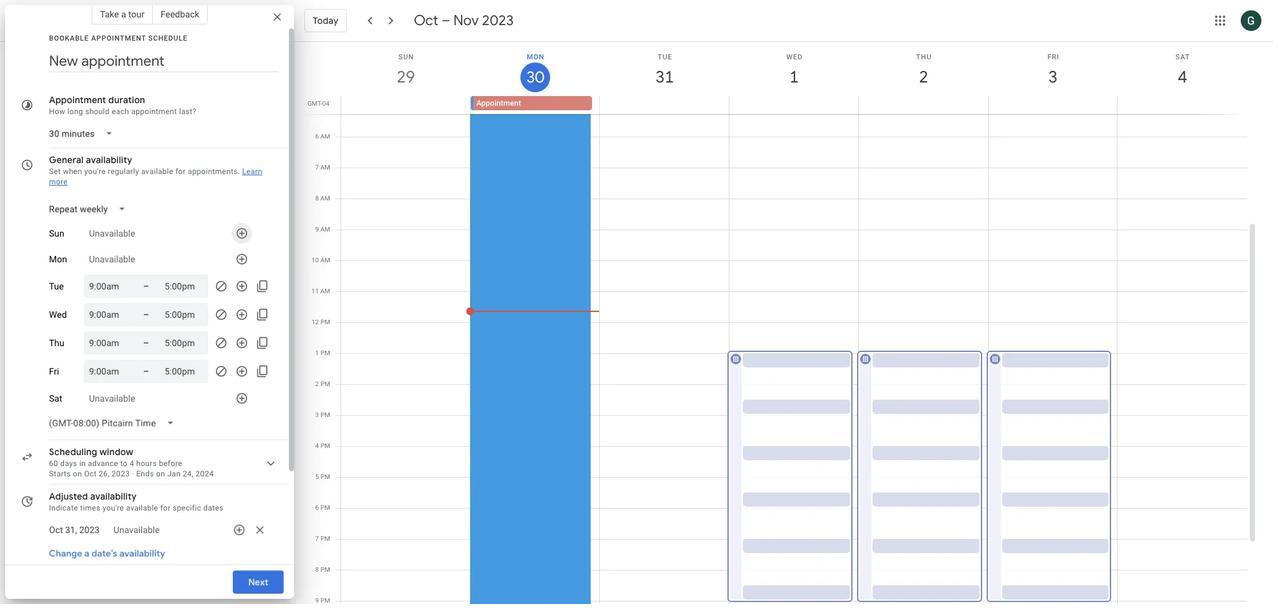 Task type: describe. For each thing, give the bounding box(es) containing it.
sun 29
[[396, 53, 414, 88]]

jan
[[167, 470, 181, 479]]

Start time on Thursdays text field
[[89, 336, 128, 351]]

friday, november 3 element
[[1039, 63, 1068, 92]]

8 pm
[[315, 566, 330, 574]]

tour
[[128, 9, 144, 19]]

appointment row
[[335, 96, 1258, 114]]

appointment
[[91, 34, 146, 43]]

31
[[655, 66, 673, 88]]

pm for 5 pm
[[321, 474, 330, 481]]

1 pm
[[315, 350, 330, 357]]

hours
[[136, 459, 157, 468]]

dates
[[203, 504, 224, 513]]

appointment button
[[473, 96, 592, 110]]

next button
[[233, 567, 284, 598]]

learn more
[[49, 167, 263, 186]]

bookable appointment schedule
[[49, 34, 188, 43]]

ends
[[136, 470, 154, 479]]

advance
[[88, 459, 118, 468]]

am for 11 am
[[321, 288, 330, 295]]

general
[[49, 154, 84, 166]]

0 vertical spatial available
[[141, 167, 173, 176]]

scheduling window 60 days in advance to 4 hours before starts on oct 26, 2023 · ends on jan 24, 2024
[[49, 446, 214, 479]]

monday, october 30, today element
[[521, 63, 550, 92]]

Start time on Wednesdays text field
[[89, 307, 128, 323]]

– for thu
[[143, 338, 149, 348]]

7 am
[[315, 164, 330, 171]]

gmt-
[[308, 100, 322, 107]]

9
[[315, 226, 319, 233]]

11
[[312, 288, 319, 295]]

sun for sun 29
[[399, 53, 414, 61]]

today button
[[305, 5, 347, 36]]

unavailable for sun
[[89, 228, 135, 239]]

1 horizontal spatial 2023
[[482, 12, 514, 30]]

End time on Tuesdays text field
[[165, 279, 203, 294]]

– left the nov
[[442, 12, 450, 30]]

Start time on Fridays text field
[[89, 364, 128, 379]]

fri for fri 3
[[1048, 53, 1060, 61]]

3 pm
[[315, 412, 330, 419]]

fri 3
[[1048, 53, 1060, 88]]

each
[[112, 107, 129, 116]]

today
[[313, 15, 339, 26]]

starts
[[49, 470, 71, 479]]

5 cell from the left
[[1118, 96, 1247, 112]]

oct – nov 2023
[[414, 12, 514, 30]]

availability inside change a date's availability button
[[120, 548, 165, 559]]

feedback button
[[153, 4, 208, 25]]

scheduling
[[49, 446, 97, 458]]

End time on Fridays text field
[[165, 364, 203, 379]]

24,
[[183, 470, 194, 479]]

nov
[[454, 12, 479, 30]]

mon 30
[[526, 53, 545, 88]]

04
[[322, 100, 330, 107]]

2024
[[196, 470, 214, 479]]

schedule
[[148, 34, 188, 43]]

8 am
[[315, 195, 330, 202]]

adjusted availability indicate times you're available for specific dates
[[49, 491, 224, 513]]

window
[[100, 446, 133, 458]]

change
[[49, 548, 82, 559]]

wed 1
[[787, 53, 803, 88]]

·
[[132, 470, 134, 479]]

saturday, november 4 element
[[1168, 63, 1198, 92]]

sat 4
[[1176, 53, 1191, 88]]

tue 31
[[655, 53, 673, 88]]

2 pm
[[315, 381, 330, 388]]

6 for 6 am
[[315, 133, 319, 140]]

am for 6 am
[[320, 133, 330, 140]]

60
[[49, 459, 58, 468]]

sunday, october 29 element
[[391, 63, 421, 92]]

Date text field
[[49, 523, 100, 538]]

1 vertical spatial 4
[[315, 443, 319, 450]]

9 am
[[315, 226, 330, 233]]

7 pm
[[315, 536, 330, 543]]

26,
[[99, 470, 110, 479]]

days
[[60, 459, 77, 468]]

long
[[67, 107, 83, 116]]

pm for 7 pm
[[321, 536, 330, 543]]

Start time on Tuesdays text field
[[89, 279, 128, 294]]

3 inside fri 3
[[1048, 66, 1057, 88]]

grid containing 29
[[299, 42, 1258, 605]]

sun for sun
[[49, 228, 64, 239]]

30
[[526, 67, 544, 88]]

am for 10 am
[[321, 257, 330, 264]]

4 pm
[[315, 443, 330, 450]]

availability for adjusted
[[90, 491, 137, 503]]

8 for 8 pm
[[315, 566, 319, 574]]

gmt-04
[[308, 100, 330, 107]]

appointment duration how long should each appointment last?
[[49, 94, 196, 116]]

next
[[248, 577, 268, 588]]

bookable
[[49, 34, 89, 43]]

in
[[79, 459, 86, 468]]

sat for sat
[[49, 394, 62, 404]]

1 horizontal spatial oct
[[414, 12, 438, 30]]

0 vertical spatial for
[[175, 167, 186, 176]]

feedback
[[161, 9, 199, 19]]

4 inside scheduling window 60 days in advance to 4 hours before starts on oct 26, 2023 · ends on jan 24, 2024
[[130, 459, 134, 468]]

available inside adjusted availability indicate times you're available for specific dates
[[126, 504, 158, 513]]

should
[[85, 107, 110, 116]]

pm for 2 pm
[[321, 381, 330, 388]]

specific
[[173, 504, 201, 513]]

1 on from the left
[[73, 470, 82, 479]]

take a tour
[[100, 9, 144, 19]]

0 vertical spatial you're
[[84, 167, 106, 176]]

thu 2
[[917, 53, 932, 88]]

for inside adjusted availability indicate times you're available for specific dates
[[160, 504, 171, 513]]

6 pm
[[315, 505, 330, 512]]

pm for 8 pm
[[321, 566, 330, 574]]



Task type: locate. For each thing, give the bounding box(es) containing it.
2023
[[482, 12, 514, 30], [112, 470, 130, 479]]

learn
[[242, 167, 263, 176]]

0 vertical spatial 6
[[315, 133, 319, 140]]

5
[[315, 474, 319, 481]]

1 cell from the left
[[341, 96, 471, 112]]

am for 7 am
[[320, 164, 330, 171]]

a inside change a date's availability button
[[84, 548, 89, 559]]

1 horizontal spatial for
[[175, 167, 186, 176]]

appointments.
[[188, 167, 240, 176]]

cell down the wednesday, november 1 element
[[730, 96, 859, 112]]

4 inside sat 4
[[1178, 66, 1187, 88]]

fri left start time on fridays text field
[[49, 366, 59, 377]]

2 8 from the top
[[315, 566, 319, 574]]

availability right date's
[[120, 548, 165, 559]]

1 horizontal spatial tue
[[658, 53, 673, 61]]

duration
[[108, 94, 145, 106]]

4 am from the top
[[320, 226, 330, 233]]

appointment inside appointment duration how long should each appointment last?
[[49, 94, 106, 106]]

on left jan
[[156, 470, 165, 479]]

am right 10
[[321, 257, 330, 264]]

availability inside adjusted availability indicate times you're available for specific dates
[[90, 491, 137, 503]]

0 vertical spatial 2
[[919, 66, 928, 88]]

indicate
[[49, 504, 78, 513]]

0 vertical spatial sat
[[1176, 53, 1191, 61]]

change a date's availability button
[[44, 542, 170, 565]]

2 am from the top
[[320, 164, 330, 171]]

1 horizontal spatial appointment
[[477, 99, 521, 108]]

1 vertical spatial oct
[[84, 470, 97, 479]]

mon inside mon 30
[[527, 53, 545, 61]]

4
[[1178, 66, 1187, 88], [315, 443, 319, 450], [130, 459, 134, 468]]

1 horizontal spatial thu
[[917, 53, 932, 61]]

6 am from the top
[[321, 288, 330, 295]]

general availability
[[49, 154, 132, 166]]

6 up 7 am
[[315, 133, 319, 140]]

– left end time on wednesdays 'text field'
[[143, 310, 149, 320]]

sat up saturday, november 4 element on the right top
[[1176, 53, 1191, 61]]

8
[[315, 195, 319, 202], [315, 566, 319, 574]]

0 horizontal spatial wed
[[49, 310, 67, 320]]

sun inside the sun 29
[[399, 53, 414, 61]]

pm right 5
[[321, 474, 330, 481]]

2 6 from the top
[[315, 505, 319, 512]]

a for take
[[121, 9, 126, 19]]

0 horizontal spatial mon
[[49, 254, 67, 265]]

sun down more on the left of page
[[49, 228, 64, 239]]

0 horizontal spatial appointment
[[49, 94, 106, 106]]

appointment inside button
[[477, 99, 521, 108]]

2 cell from the left
[[600, 96, 730, 112]]

times
[[80, 504, 100, 513]]

0 vertical spatial 1
[[789, 66, 798, 88]]

1
[[789, 66, 798, 88], [315, 350, 319, 357]]

wed up the wednesday, november 1 element
[[787, 53, 803, 61]]

more
[[49, 177, 68, 186]]

0 vertical spatial fri
[[1048, 53, 1060, 61]]

cell
[[341, 96, 471, 112], [600, 96, 730, 112], [730, 96, 859, 112], [988, 96, 1118, 112], [1118, 96, 1247, 112]]

last?
[[179, 107, 196, 116]]

2 vertical spatial 4
[[130, 459, 134, 468]]

mon for mon
[[49, 254, 67, 265]]

1 vertical spatial 1
[[315, 350, 319, 357]]

8 pm from the top
[[321, 536, 330, 543]]

0 horizontal spatial sun
[[49, 228, 64, 239]]

thursday, november 2 element
[[909, 63, 939, 92]]

a
[[121, 9, 126, 19], [84, 548, 89, 559]]

on down in
[[73, 470, 82, 479]]

1 vertical spatial 2
[[315, 381, 319, 388]]

appointment
[[131, 107, 177, 116]]

tue
[[658, 53, 673, 61], [49, 281, 64, 292]]

2 on from the left
[[156, 470, 165, 479]]

1 vertical spatial availability
[[90, 491, 137, 503]]

for left appointments.
[[175, 167, 186, 176]]

0 vertical spatial 3
[[1048, 66, 1057, 88]]

7 for 7 pm
[[315, 536, 319, 543]]

appointment up long
[[49, 94, 106, 106]]

fri for fri
[[49, 366, 59, 377]]

9 pm from the top
[[321, 566, 330, 574]]

1 horizontal spatial a
[[121, 9, 126, 19]]

1 vertical spatial available
[[126, 504, 158, 513]]

0 horizontal spatial 4
[[130, 459, 134, 468]]

– for tue
[[143, 281, 149, 292]]

1 vertical spatial thu
[[49, 338, 64, 348]]

1 vertical spatial sat
[[49, 394, 62, 404]]

wed
[[787, 53, 803, 61], [49, 310, 67, 320]]

6 am
[[315, 133, 330, 140]]

1 vertical spatial wed
[[49, 310, 67, 320]]

0 vertical spatial 7
[[315, 164, 319, 171]]

1 horizontal spatial on
[[156, 470, 165, 479]]

mon for mon 30
[[527, 53, 545, 61]]

a inside take a tour button
[[121, 9, 126, 19]]

1 vertical spatial tue
[[49, 281, 64, 292]]

pm for 3 pm
[[321, 412, 330, 419]]

tue inside "tue 31"
[[658, 53, 673, 61]]

3 am from the top
[[320, 195, 330, 202]]

5 pm
[[315, 474, 330, 481]]

0 horizontal spatial fri
[[49, 366, 59, 377]]

pm up 8 pm
[[321, 536, 330, 543]]

appointment for appointment
[[477, 99, 521, 108]]

– right start time on tuesdays text field
[[143, 281, 149, 292]]

0 horizontal spatial thu
[[49, 338, 64, 348]]

3 cell from the left
[[730, 96, 859, 112]]

date's
[[92, 548, 117, 559]]

tue up '31'
[[658, 53, 673, 61]]

1 inside wed 1
[[789, 66, 798, 88]]

am right 9
[[320, 226, 330, 233]]

wed for wed 1
[[787, 53, 803, 61]]

availability
[[86, 154, 132, 166], [90, 491, 137, 503], [120, 548, 165, 559]]

0 horizontal spatial 3
[[315, 412, 319, 419]]

availability for general
[[86, 154, 132, 166]]

12 pm
[[312, 319, 330, 326]]

None field
[[44, 122, 123, 145], [44, 197, 136, 221], [44, 412, 184, 435], [44, 122, 123, 145], [44, 197, 136, 221], [44, 412, 184, 435]]

End time on Thursdays text field
[[165, 336, 203, 351]]

pm for 4 pm
[[321, 443, 330, 450]]

availability up regularly
[[86, 154, 132, 166]]

1 horizontal spatial 2
[[919, 66, 928, 88]]

learn more link
[[49, 167, 263, 186]]

appointment down monday, october 30, today element
[[477, 99, 521, 108]]

pm
[[321, 319, 330, 326], [321, 350, 330, 357], [321, 381, 330, 388], [321, 412, 330, 419], [321, 443, 330, 450], [321, 474, 330, 481], [321, 505, 330, 512], [321, 536, 330, 543], [321, 566, 330, 574]]

1 horizontal spatial sat
[[1176, 53, 1191, 61]]

take
[[100, 9, 119, 19]]

1 7 from the top
[[315, 164, 319, 171]]

4 cell from the left
[[988, 96, 1118, 112]]

0 vertical spatial tue
[[658, 53, 673, 61]]

1 horizontal spatial mon
[[527, 53, 545, 61]]

2023 inside scheduling window 60 days in advance to 4 hours before starts on oct 26, 2023 · ends on jan 24, 2024
[[112, 470, 130, 479]]

sat for sat 4
[[1176, 53, 1191, 61]]

take a tour button
[[92, 4, 153, 25]]

0 vertical spatial 2023
[[482, 12, 514, 30]]

1 vertical spatial you're
[[103, 504, 124, 513]]

oct left the nov
[[414, 12, 438, 30]]

oct down in
[[84, 470, 97, 479]]

1 horizontal spatial fri
[[1048, 53, 1060, 61]]

to
[[120, 459, 128, 468]]

thu left start time on thursdays text field
[[49, 338, 64, 348]]

8 down 7 pm in the left of the page
[[315, 566, 319, 574]]

0 vertical spatial wed
[[787, 53, 803, 61]]

7 up 8 am
[[315, 164, 319, 171]]

0 vertical spatial oct
[[414, 12, 438, 30]]

1 horizontal spatial 1
[[789, 66, 798, 88]]

0 horizontal spatial 1
[[315, 350, 319, 357]]

8 up 9
[[315, 195, 319, 202]]

sun up 29
[[399, 53, 414, 61]]

cell down the 'sunday, october 29' element
[[341, 96, 471, 112]]

set when you're regularly available for appointments.
[[49, 167, 240, 176]]

when
[[63, 167, 82, 176]]

pm down 2 pm
[[321, 412, 330, 419]]

1 up appointment row
[[789, 66, 798, 88]]

for
[[175, 167, 186, 176], [160, 504, 171, 513]]

1 am from the top
[[320, 133, 330, 140]]

you're down general availability
[[84, 167, 106, 176]]

–
[[442, 12, 450, 30], [143, 281, 149, 292], [143, 310, 149, 320], [143, 338, 149, 348], [143, 366, 149, 377]]

0 vertical spatial a
[[121, 9, 126, 19]]

10
[[312, 257, 319, 264]]

2 horizontal spatial 4
[[1178, 66, 1187, 88]]

you're inside adjusted availability indicate times you're available for specific dates
[[103, 504, 124, 513]]

for left specific
[[160, 504, 171, 513]]

– for fri
[[143, 366, 149, 377]]

set
[[49, 167, 61, 176]]

1 6 from the top
[[315, 133, 319, 140]]

1 vertical spatial sun
[[49, 228, 64, 239]]

7 pm from the top
[[321, 505, 330, 512]]

1 vertical spatial a
[[84, 548, 89, 559]]

available down ends
[[126, 504, 158, 513]]

0 horizontal spatial oct
[[84, 470, 97, 479]]

thu for thu
[[49, 338, 64, 348]]

1 vertical spatial for
[[160, 504, 171, 513]]

thu inside grid
[[917, 53, 932, 61]]

unavailable for mon
[[89, 254, 135, 265]]

oct inside scheduling window 60 days in advance to 4 hours before starts on oct 26, 2023 · ends on jan 24, 2024
[[84, 470, 97, 479]]

1 down 12
[[315, 350, 319, 357]]

0 horizontal spatial on
[[73, 470, 82, 479]]

you're right times
[[103, 504, 124, 513]]

am right 11
[[321, 288, 330, 295]]

thu for thu 2
[[917, 53, 932, 61]]

wednesday, november 1 element
[[780, 63, 809, 92]]

pm down 5 pm
[[321, 505, 330, 512]]

adjusted
[[49, 491, 88, 503]]

1 horizontal spatial sun
[[399, 53, 414, 61]]

6 for 6 pm
[[315, 505, 319, 512]]

pm up 2 pm
[[321, 350, 330, 357]]

am up 7 am
[[320, 133, 330, 140]]

1 vertical spatial 3
[[315, 412, 319, 419]]

0 vertical spatial 8
[[315, 195, 319, 202]]

7
[[315, 164, 319, 171], [315, 536, 319, 543]]

cell down tuesday, october 31 element
[[600, 96, 730, 112]]

a left tour
[[121, 9, 126, 19]]

pm up the 3 pm
[[321, 381, 330, 388]]

1 vertical spatial 6
[[315, 505, 319, 512]]

1 horizontal spatial 4
[[315, 443, 319, 450]]

am for 9 am
[[320, 226, 330, 233]]

cell down saturday, november 4 element on the right top
[[1118, 96, 1247, 112]]

0 vertical spatial thu
[[917, 53, 932, 61]]

regularly
[[108, 167, 139, 176]]

0 horizontal spatial 2
[[315, 381, 319, 388]]

unavailable for sat
[[89, 394, 135, 404]]

4 pm from the top
[[321, 412, 330, 419]]

thu
[[917, 53, 932, 61], [49, 338, 64, 348]]

0 horizontal spatial for
[[160, 504, 171, 513]]

Add title text field
[[49, 52, 279, 71]]

0 horizontal spatial sat
[[49, 394, 62, 404]]

0 horizontal spatial tue
[[49, 281, 64, 292]]

– left end time on thursdays text box on the bottom left
[[143, 338, 149, 348]]

6
[[315, 133, 319, 140], [315, 505, 319, 512]]

10 am
[[312, 257, 330, 264]]

a for change
[[84, 548, 89, 559]]

2 7 from the top
[[315, 536, 319, 543]]

1 vertical spatial 8
[[315, 566, 319, 574]]

mon
[[527, 53, 545, 61], [49, 254, 67, 265]]

pm down the 3 pm
[[321, 443, 330, 450]]

grid
[[299, 42, 1258, 605]]

– for wed
[[143, 310, 149, 320]]

1 pm from the top
[[321, 319, 330, 326]]

sat
[[1176, 53, 1191, 61], [49, 394, 62, 404]]

cell down friday, november 3 element
[[988, 96, 1118, 112]]

29
[[396, 66, 414, 88]]

6 pm from the top
[[321, 474, 330, 481]]

0 vertical spatial 4
[[1178, 66, 1187, 88]]

1 vertical spatial 7
[[315, 536, 319, 543]]

before
[[159, 459, 182, 468]]

2 pm from the top
[[321, 350, 330, 357]]

1 vertical spatial 2023
[[112, 470, 130, 479]]

tue for tue 31
[[658, 53, 673, 61]]

– left end time on fridays text field
[[143, 366, 149, 377]]

unavailable
[[89, 228, 135, 239], [89, 254, 135, 265], [89, 394, 135, 404], [114, 525, 160, 536]]

wed for wed
[[49, 310, 67, 320]]

1 8 from the top
[[315, 195, 319, 202]]

pm for 6 pm
[[321, 505, 330, 512]]

thu up the thursday, november 2 "element"
[[917, 53, 932, 61]]

5 am from the top
[[321, 257, 330, 264]]

12
[[312, 319, 319, 326]]

1 horizontal spatial wed
[[787, 53, 803, 61]]

1 horizontal spatial 3
[[1048, 66, 1057, 88]]

2023 down to
[[112, 470, 130, 479]]

sat up the scheduling on the left bottom of the page
[[49, 394, 62, 404]]

5 pm from the top
[[321, 443, 330, 450]]

tue for tue
[[49, 281, 64, 292]]

7 down 6 pm
[[315, 536, 319, 543]]

am
[[320, 133, 330, 140], [320, 164, 330, 171], [320, 195, 330, 202], [320, 226, 330, 233], [321, 257, 330, 264], [321, 288, 330, 295]]

0 vertical spatial availability
[[86, 154, 132, 166]]

6 down 5
[[315, 505, 319, 512]]

wed left start time on wednesdays text box
[[49, 310, 67, 320]]

appointment for appointment duration how long should each appointment last?
[[49, 94, 106, 106]]

how
[[49, 107, 65, 116]]

tue left start time on tuesdays text field
[[49, 281, 64, 292]]

pm for 1 pm
[[321, 350, 330, 357]]

pm right 12
[[321, 319, 330, 326]]

tuesday, october 31 element
[[650, 63, 680, 92]]

on
[[73, 470, 82, 479], [156, 470, 165, 479]]

2023 right the nov
[[482, 12, 514, 30]]

change a date's availability
[[49, 548, 165, 559]]

2 inside thu 2
[[919, 66, 928, 88]]

pm down 7 pm in the left of the page
[[321, 566, 330, 574]]

availability down 26,
[[90, 491, 137, 503]]

3
[[1048, 66, 1057, 88], [315, 412, 319, 419]]

0 horizontal spatial a
[[84, 548, 89, 559]]

1 vertical spatial mon
[[49, 254, 67, 265]]

11 am
[[312, 288, 330, 295]]

2 vertical spatial availability
[[120, 548, 165, 559]]

0 vertical spatial mon
[[527, 53, 545, 61]]

pm for 12 pm
[[321, 319, 330, 326]]

0 vertical spatial sun
[[399, 53, 414, 61]]

7 for 7 am
[[315, 164, 319, 171]]

am for 8 am
[[320, 195, 330, 202]]

sun
[[399, 53, 414, 61], [49, 228, 64, 239]]

am up 8 am
[[320, 164, 330, 171]]

fri up friday, november 3 element
[[1048, 53, 1060, 61]]

available right regularly
[[141, 167, 173, 176]]

1 vertical spatial fri
[[49, 366, 59, 377]]

3 pm from the top
[[321, 381, 330, 388]]

0 horizontal spatial 2023
[[112, 470, 130, 479]]

2
[[919, 66, 928, 88], [315, 381, 319, 388]]

am up the 9 am in the top left of the page
[[320, 195, 330, 202]]

End time on Wednesdays text field
[[165, 307, 203, 323]]

a left date's
[[84, 548, 89, 559]]

8 for 8 am
[[315, 195, 319, 202]]



Task type: vqa. For each thing, say whether or not it's contained in the screenshot.


